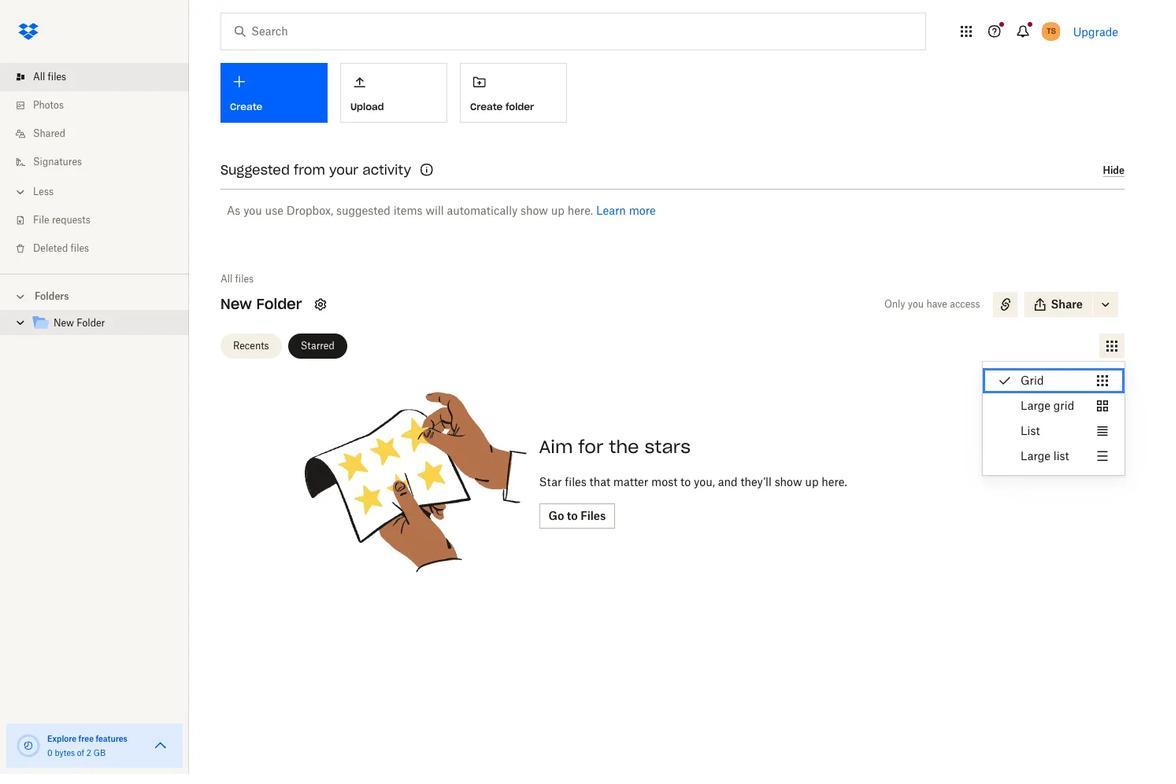 Task type: describe. For each thing, give the bounding box(es) containing it.
suggested
[[221, 162, 290, 178]]

that
[[590, 476, 610, 489]]

grid radio item
[[983, 369, 1125, 394]]

files up recents
[[235, 273, 254, 285]]

new folder inside new folder link
[[54, 317, 105, 329]]

you for use
[[243, 204, 262, 217]]

all files inside 'list item'
[[33, 71, 66, 83]]

large list radio item
[[983, 444, 1125, 469]]

you for have
[[908, 298, 924, 310]]

as you use dropbox, suggested items will automatically show up here. learn more
[[227, 204, 656, 217]]

less
[[33, 186, 54, 198]]

the
[[609, 436, 639, 458]]

files left that
[[565, 476, 587, 489]]

file requests link
[[13, 206, 189, 235]]

star files that matter most to you, and they'll show up here.
[[539, 476, 847, 489]]

1 vertical spatial folder
[[77, 317, 105, 329]]

recents
[[233, 340, 269, 352]]

quota usage element
[[16, 734, 41, 759]]

large for large grid
[[1021, 399, 1051, 413]]

less image
[[13, 184, 28, 200]]

1 vertical spatial all
[[221, 273, 233, 285]]

0
[[47, 749, 53, 758]]

1 horizontal spatial up
[[805, 476, 819, 489]]

2
[[86, 749, 91, 758]]

signatures link
[[13, 148, 189, 176]]

large grid radio item
[[983, 394, 1125, 419]]

1 horizontal spatial all files link
[[221, 272, 254, 287]]

1 vertical spatial show
[[775, 476, 802, 489]]

create
[[470, 101, 503, 112]]

automatically
[[447, 204, 518, 217]]

0 horizontal spatial up
[[551, 204, 565, 217]]

aim for the stars
[[539, 436, 691, 458]]

gb
[[93, 749, 106, 758]]

0 vertical spatial folder
[[256, 295, 302, 313]]

all inside all files 'list item'
[[33, 71, 45, 83]]

grid
[[1021, 374, 1044, 387]]

items
[[394, 204, 423, 217]]

folders button
[[0, 284, 189, 308]]

file requests
[[33, 214, 90, 226]]

grid
[[1054, 399, 1074, 413]]

list radio item
[[983, 419, 1125, 444]]

shared
[[33, 128, 65, 139]]

suggested
[[336, 204, 391, 217]]

shared link
[[13, 120, 189, 148]]

as
[[227, 204, 240, 217]]

1 vertical spatial here.
[[822, 476, 847, 489]]

activity
[[362, 162, 411, 178]]

stars
[[645, 436, 691, 458]]

features
[[96, 735, 127, 744]]

free
[[78, 735, 94, 744]]

0 vertical spatial new
[[221, 295, 252, 313]]

more
[[629, 204, 656, 217]]

bytes
[[55, 749, 75, 758]]

list
[[1021, 424, 1040, 438]]



Task type: locate. For each thing, give the bounding box(es) containing it.
learn
[[596, 204, 626, 217]]

list containing all files
[[0, 54, 189, 274]]

all down as
[[221, 273, 233, 285]]

all files
[[33, 71, 66, 83], [221, 273, 254, 285]]

folders
[[35, 291, 69, 302]]

from
[[294, 162, 325, 178]]

signatures
[[33, 156, 82, 168]]

files up photos
[[48, 71, 66, 83]]

show right they'll
[[775, 476, 802, 489]]

large grid
[[1021, 399, 1074, 413]]

new up recents
[[221, 295, 252, 313]]

0 horizontal spatial new folder
[[54, 317, 105, 329]]

1 horizontal spatial all
[[221, 273, 233, 285]]

you right as
[[243, 204, 262, 217]]

deleted files
[[33, 243, 89, 254]]

large
[[1021, 399, 1051, 413], [1021, 450, 1051, 463]]

all
[[33, 71, 45, 83], [221, 273, 233, 285]]

show right automatically
[[521, 204, 548, 217]]

0 vertical spatial here.
[[568, 204, 593, 217]]

0 vertical spatial all
[[33, 71, 45, 83]]

1 large from the top
[[1021, 399, 1051, 413]]

files inside 'list item'
[[48, 71, 66, 83]]

0 vertical spatial large
[[1021, 399, 1051, 413]]

file
[[33, 214, 49, 226]]

large list
[[1021, 450, 1069, 463]]

all files link up recents
[[221, 272, 254, 287]]

new down folders
[[54, 317, 74, 329]]

list
[[1054, 450, 1069, 463]]

photos link
[[13, 91, 189, 120]]

1 horizontal spatial all files
[[221, 273, 254, 285]]

1 vertical spatial new folder
[[54, 317, 105, 329]]

1 horizontal spatial new
[[221, 295, 252, 313]]

to
[[681, 476, 691, 489]]

large down list at right bottom
[[1021, 450, 1051, 463]]

matter
[[613, 476, 648, 489]]

all files link inside list
[[13, 63, 189, 91]]

all files link
[[13, 63, 189, 91], [221, 272, 254, 287]]

create folder button
[[460, 63, 567, 123]]

create folder
[[470, 101, 534, 112]]

use
[[265, 204, 283, 217]]

share button
[[1024, 292, 1092, 317]]

upgrade
[[1073, 25, 1118, 38]]

1 vertical spatial all files
[[221, 273, 254, 285]]

all files up photos
[[33, 71, 66, 83]]

files
[[48, 71, 66, 83], [71, 243, 89, 254], [235, 273, 254, 285], [565, 476, 587, 489]]

you,
[[694, 476, 715, 489]]

here. left learn
[[568, 204, 593, 217]]

1 horizontal spatial here.
[[822, 476, 847, 489]]

dropbox,
[[286, 204, 333, 217]]

0 horizontal spatial new
[[54, 317, 74, 329]]

folder
[[256, 295, 302, 313], [77, 317, 105, 329]]

and
[[718, 476, 738, 489]]

here.
[[568, 204, 593, 217], [822, 476, 847, 489]]

large for large list
[[1021, 450, 1051, 463]]

0 horizontal spatial all files link
[[13, 63, 189, 91]]

1 vertical spatial you
[[908, 298, 924, 310]]

of
[[77, 749, 84, 758]]

0 vertical spatial all files link
[[13, 63, 189, 91]]

all files list item
[[0, 63, 189, 91]]

large down grid
[[1021, 399, 1051, 413]]

0 horizontal spatial folder
[[77, 317, 105, 329]]

list
[[0, 54, 189, 274]]

most
[[651, 476, 678, 489]]

1 horizontal spatial show
[[775, 476, 802, 489]]

explore
[[47, 735, 77, 744]]

upgrade link
[[1073, 25, 1118, 38]]

0 horizontal spatial here.
[[568, 204, 593, 217]]

only you have access
[[884, 298, 980, 310]]

only
[[884, 298, 905, 310]]

all up photos
[[33, 71, 45, 83]]

0 vertical spatial you
[[243, 204, 262, 217]]

folder down folders "button"
[[77, 317, 105, 329]]

learn more link
[[596, 204, 656, 217]]

up left learn
[[551, 204, 565, 217]]

deleted
[[33, 243, 68, 254]]

0 vertical spatial show
[[521, 204, 548, 217]]

1 vertical spatial new
[[54, 317, 74, 329]]

you
[[243, 204, 262, 217], [908, 298, 924, 310]]

deleted files link
[[13, 235, 189, 263]]

access
[[950, 298, 980, 310]]

starred
[[301, 340, 335, 352]]

all files up recents
[[221, 273, 254, 285]]

new folder up recents
[[221, 295, 302, 313]]

new folder down folders "button"
[[54, 317, 105, 329]]

0 vertical spatial up
[[551, 204, 565, 217]]

0 vertical spatial new folder
[[221, 295, 302, 313]]

0 horizontal spatial all files
[[33, 71, 66, 83]]

0 horizontal spatial you
[[243, 204, 262, 217]]

requests
[[52, 214, 90, 226]]

up
[[551, 204, 565, 217], [805, 476, 819, 489]]

1 horizontal spatial folder
[[256, 295, 302, 313]]

files right deleted
[[71, 243, 89, 254]]

0 horizontal spatial show
[[521, 204, 548, 217]]

all files link up shared link
[[13, 63, 189, 91]]

up right they'll
[[805, 476, 819, 489]]

star
[[539, 476, 562, 489]]

folder up recents
[[256, 295, 302, 313]]

new
[[221, 295, 252, 313], [54, 317, 74, 329]]

your
[[329, 162, 358, 178]]

new folder link
[[32, 313, 176, 335]]

2 large from the top
[[1021, 450, 1051, 463]]

1 vertical spatial large
[[1021, 450, 1051, 463]]

suggested from your activity
[[221, 162, 411, 178]]

0 horizontal spatial all
[[33, 71, 45, 83]]

explore free features 0 bytes of 2 gb
[[47, 735, 127, 758]]

1 vertical spatial up
[[805, 476, 819, 489]]

dropbox image
[[13, 16, 44, 47]]

they'll
[[741, 476, 772, 489]]

starred button
[[288, 334, 347, 359]]

1 horizontal spatial you
[[908, 298, 924, 310]]

0 vertical spatial all files
[[33, 71, 66, 83]]

recents button
[[221, 334, 282, 359]]

1 horizontal spatial new folder
[[221, 295, 302, 313]]

here. right they'll
[[822, 476, 847, 489]]

you left have
[[908, 298, 924, 310]]

new folder
[[221, 295, 302, 313], [54, 317, 105, 329]]

aim
[[539, 436, 573, 458]]

will
[[426, 204, 444, 217]]

1 vertical spatial all files link
[[221, 272, 254, 287]]

photos
[[33, 99, 64, 111]]

show
[[521, 204, 548, 217], [775, 476, 802, 489]]

folder
[[506, 101, 534, 112]]

for
[[578, 436, 604, 458]]

share
[[1051, 298, 1083, 311]]

have
[[926, 298, 947, 310]]



Task type: vqa. For each thing, say whether or not it's contained in the screenshot.
the
yes



